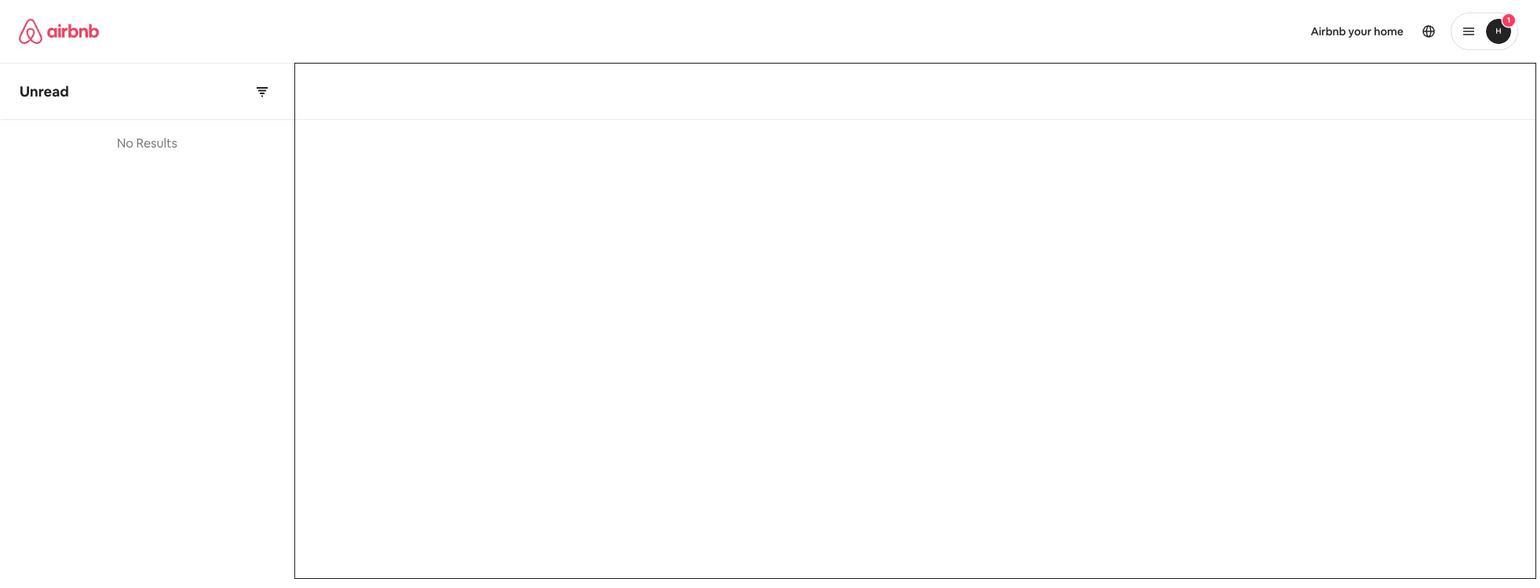 Task type: describe. For each thing, give the bounding box(es) containing it.
1
[[1508, 15, 1511, 25]]

no results
[[117, 135, 177, 152]]

results
[[136, 135, 177, 152]]

airbnb
[[1311, 24, 1346, 38]]

profile element
[[788, 0, 1519, 63]]

airbnb your home
[[1311, 24, 1404, 38]]

home
[[1374, 24, 1404, 38]]

1 button
[[1451, 13, 1519, 50]]



Task type: locate. For each thing, give the bounding box(es) containing it.
airbnb your home link
[[1302, 15, 1413, 48]]

messaging page main contents element
[[0, 63, 1538, 580]]

no
[[117, 135, 133, 152]]

filter conversations. current filter: unread conversations image
[[256, 85, 269, 98]]

your
[[1349, 24, 1372, 38]]

unread
[[20, 82, 69, 100]]



Task type: vqa. For each thing, say whether or not it's contained in the screenshot.
Add To Wishlist: Tremosine Sul Garda, Italy icon
no



